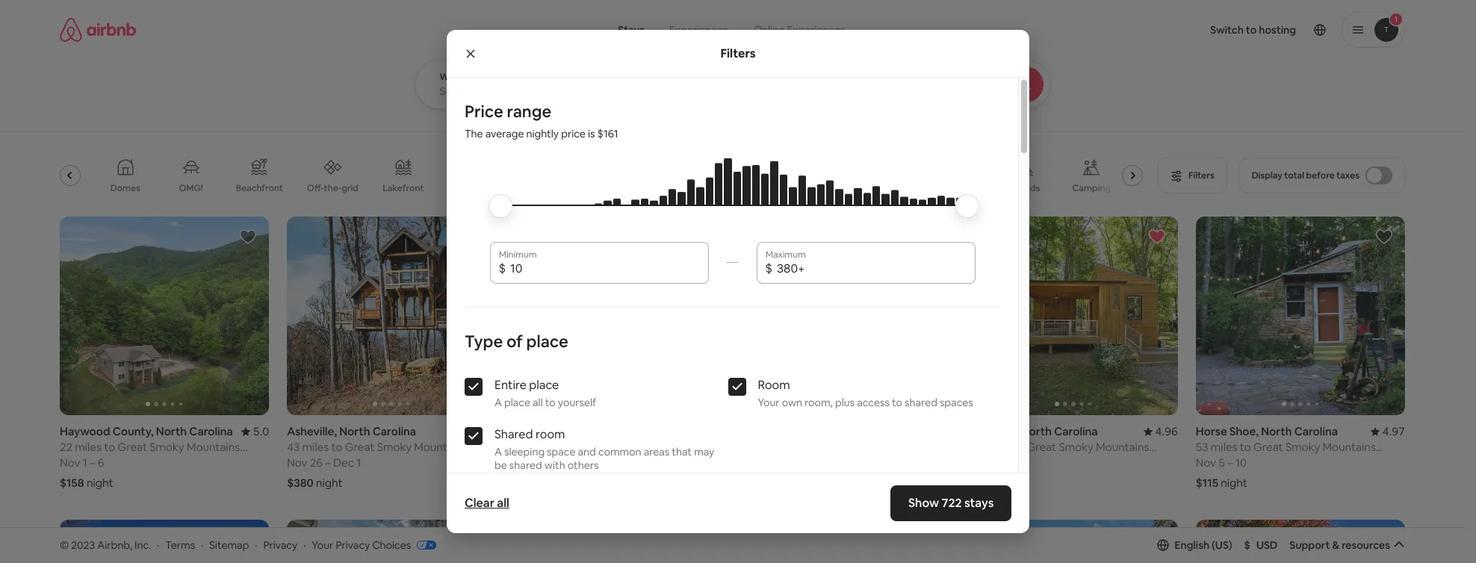 Task type: vqa. For each thing, say whether or not it's contained in the screenshot.


Task type: describe. For each thing, give the bounding box(es) containing it.
average
[[486, 127, 524, 141]]

be
[[495, 459, 507, 472]]

0 horizontal spatial $
[[499, 261, 506, 276]]

shared
[[495, 427, 533, 442]]

entire place a place all to yourself
[[495, 377, 597, 409]]

park inside horse shoe, north carolina 53 miles to great smoky mountains national park
[[1242, 455, 1264, 469]]

spaces
[[940, 396, 974, 409]]

columbia,
[[544, 425, 598, 439]]

asheville, north carolina 48 miles to great smoky mountains national park
[[969, 425, 1150, 469]]

miles for 23
[[530, 440, 556, 455]]

nov for 22
[[60, 456, 80, 470]]

amazing pools
[[853, 182, 916, 194]]

clear all button
[[457, 489, 517, 519]]

english
[[1175, 539, 1210, 552]]

miles inside asheville, north carolina 48 miles to great smoky mountains national park
[[985, 440, 1011, 455]]

5.0
[[253, 425, 269, 439]]

support & resources button
[[1290, 539, 1406, 552]]

nov 5 – 10 $115 night
[[1197, 456, 1248, 490]]

grid
[[342, 182, 359, 194]]

amazing for amazing pools
[[853, 182, 891, 194]]

omg!
[[179, 182, 203, 194]]

show 722 stays link
[[891, 486, 1012, 522]]

type of place
[[465, 331, 569, 352]]

great inside horse shoe, north carolina 53 miles to great smoky mountains national park
[[1254, 440, 1284, 455]]

price
[[562, 127, 586, 141]]

3 · from the left
[[255, 539, 258, 552]]

great inside asheville, north carolina 48 miles to great smoky mountains national park
[[1027, 440, 1057, 455]]

remove from wishlist: asheville, north carolina image
[[1149, 228, 1167, 246]]

clear all
[[465, 496, 510, 511]]

type
[[465, 331, 503, 352]]

10
[[1236, 456, 1248, 470]]

domes
[[110, 182, 140, 194]]

the-
[[324, 182, 342, 194]]

south
[[600, 425, 632, 439]]

display total before taxes button
[[1240, 158, 1406, 194]]

jan 7 – 12 $195 night
[[969, 456, 1023, 490]]

722
[[942, 496, 962, 511]]

is
[[588, 127, 595, 141]]

islands
[[1012, 182, 1041, 194]]

west
[[514, 425, 542, 439]]

group containing amazing views
[[17, 147, 1150, 205]]

amazing for amazing views
[[17, 182, 55, 194]]

county,
[[113, 425, 154, 439]]

©
[[60, 539, 69, 552]]

shared room a sleeping space and common areas that may be shared with others
[[495, 427, 715, 472]]

miles for 22
[[75, 440, 102, 455]]

night for nov 5 – 10 $115 night
[[1222, 476, 1248, 490]]

may
[[694, 445, 715, 459]]

countryside
[[448, 182, 500, 194]]

stays button
[[606, 15, 657, 45]]

23
[[514, 440, 527, 455]]

great inside haywood county, north carolina 22 miles to great smoky mountains national park
[[118, 440, 147, 455]]

miles for 53
[[1212, 440, 1238, 455]]

show for show map
[[698, 473, 725, 486]]

shoe,
[[1230, 425, 1259, 439]]

5.0 out of 5 average rating image
[[241, 425, 269, 439]]

4.97
[[1383, 425, 1406, 439]]

lakefront
[[383, 182, 424, 194]]

2 · from the left
[[201, 539, 203, 552]]

pools
[[893, 182, 916, 194]]

online
[[754, 23, 785, 37]]

2 add to wishlist: canton, north carolina image from the left
[[1376, 532, 1394, 549]]

what can we help you find? tab list
[[606, 15, 741, 45]]

to inside entire place a place all to yourself
[[545, 396, 556, 409]]

Where field
[[440, 84, 635, 98]]

your inside room your own room, plus access to shared spaces
[[758, 396, 780, 409]]

4.97 out of 5 average rating image
[[1371, 425, 1406, 439]]

park inside asheville, north carolina 43 miles to great smoky mountains national park
[[332, 455, 355, 469]]

sitemap link
[[209, 539, 249, 552]]

1 privacy from the left
[[263, 539, 298, 552]]

9
[[555, 456, 561, 470]]

miles inside asheville, north carolina 43 miles to great smoky mountains national park
[[302, 440, 329, 455]]

terms link
[[165, 539, 195, 552]]

experiences inside button
[[670, 23, 728, 37]]

off-the-grid
[[307, 182, 359, 194]]

off-
[[307, 182, 324, 194]]

the
[[465, 127, 483, 141]]

clear
[[465, 496, 495, 511]]

stays tab panel
[[415, 60, 1091, 109]]

– for $380
[[325, 456, 331, 470]]

your privacy choices
[[312, 539, 411, 552]]

to inside haywood county, north carolina 22 miles to great smoky mountains national park
[[104, 440, 115, 455]]

dec inside west columbia, south carolina 23 miles to congaree national park dec 4 – 9
[[514, 456, 535, 470]]

others
[[568, 459, 599, 472]]

national inside haywood county, north carolina 22 miles to great smoky mountains national park
[[60, 455, 102, 469]]

show map button
[[683, 462, 782, 498]]

26
[[310, 456, 323, 470]]

show map
[[698, 473, 749, 486]]

total
[[1285, 170, 1305, 182]]

great inside asheville, north carolina 43 miles to great smoky mountains national park
[[345, 440, 375, 455]]

mountains inside haywood county, north carolina 22 miles to great smoky mountains national park
[[187, 440, 240, 455]]

plus
[[836, 396, 855, 409]]

national inside asheville, north carolina 43 miles to great smoky mountains national park
[[287, 455, 330, 469]]

5
[[1219, 456, 1226, 470]]

53
[[1197, 440, 1209, 455]]

with
[[545, 459, 566, 472]]

2 experiences from the left
[[788, 23, 846, 37]]

all inside entire place a place all to yourself
[[533, 396, 543, 409]]

park inside asheville, north carolina 48 miles to great smoky mountains national park
[[1014, 455, 1037, 469]]

4.98 out of 5 average rating image
[[462, 425, 497, 439]]

4.96
[[1156, 425, 1179, 439]]

sitemap
[[209, 539, 249, 552]]

48
[[969, 440, 982, 455]]

where
[[440, 71, 468, 83]]

haywood county, north carolina 22 miles to great smoky mountains national park
[[60, 425, 240, 469]]

amazing views
[[17, 182, 81, 194]]

1 add to wishlist: canton, north carolina image from the left
[[239, 532, 257, 549]]

access
[[857, 396, 890, 409]]

usd
[[1257, 539, 1278, 552]]

2 privacy from the left
[[336, 539, 370, 552]]

smoky inside haywood county, north carolina 22 miles to great smoky mountains national park
[[150, 440, 184, 455]]

mountains inside asheville, north carolina 48 miles to great smoky mountains national park
[[1097, 440, 1150, 455]]

national inside asheville, north carolina 48 miles to great smoky mountains national park
[[969, 455, 1012, 469]]

of
[[507, 331, 523, 352]]

carolina inside asheville, north carolina 43 miles to great smoky mountains national park
[[373, 425, 416, 439]]

english (us)
[[1175, 539, 1233, 552]]

– for $158
[[90, 456, 95, 470]]

shared inside shared room a sleeping space and common areas that may be shared with others
[[510, 459, 542, 472]]

© 2023 airbnb, inc. ·
[[60, 539, 160, 552]]

show 722 stays
[[909, 496, 994, 511]]

43
[[287, 440, 300, 455]]

terms · sitemap · privacy
[[165, 539, 298, 552]]



Task type: locate. For each thing, give the bounding box(es) containing it.
add to wishlist: columbia, south carolina image left the english
[[1149, 532, 1167, 549]]

shared inside room your own room, plus access to shared spaces
[[905, 396, 938, 409]]

7
[[990, 456, 996, 470]]

miles inside horse shoe, north carolina 53 miles to great smoky mountains national park
[[1212, 440, 1238, 455]]

all inside button
[[497, 496, 510, 511]]

miles up 26 on the bottom left of page
[[302, 440, 329, 455]]

smoky
[[150, 440, 184, 455], [377, 440, 412, 455], [1060, 440, 1094, 455], [1286, 440, 1321, 455]]

0 horizontal spatial amazing
[[17, 182, 55, 194]]

night inside 'nov 5 – 10 $115 night'
[[1222, 476, 1248, 490]]

group
[[17, 147, 1150, 205], [60, 217, 269, 416], [287, 217, 706, 416], [305, 217, 933, 416], [742, 217, 951, 416], [969, 217, 1179, 416], [1197, 217, 1406, 416], [60, 520, 269, 564], [287, 520, 497, 564], [514, 520, 724, 564], [742, 520, 951, 564], [969, 520, 1179, 564], [1197, 520, 1406, 564]]

1 asheville, from the left
[[287, 425, 337, 439]]

add to wishlist: haywood county, north carolina image
[[239, 228, 257, 246]]

4 · from the left
[[304, 539, 306, 552]]

to inside asheville, north carolina 48 miles to great smoky mountains national park
[[1014, 440, 1025, 455]]

1 vertical spatial a
[[495, 445, 502, 459]]

1 smoky from the left
[[150, 440, 184, 455]]

to up 12
[[1014, 440, 1025, 455]]

amazing
[[17, 182, 55, 194], [853, 182, 891, 194]]

shared
[[905, 396, 938, 409], [510, 459, 542, 472]]

remove from wishlist: columbia, south carolina image
[[921, 228, 939, 246]]

1 horizontal spatial all
[[533, 396, 543, 409]]

$158
[[60, 476, 84, 490]]

to inside room your own room, plus access to shared spaces
[[892, 396, 903, 409]]

carolina
[[189, 425, 233, 439], [373, 425, 416, 439], [634, 425, 678, 439], [1055, 425, 1099, 439], [1295, 425, 1339, 439]]

farms
[[730, 182, 755, 194]]

night inside nov 1 – 6 $158 night
[[87, 476, 113, 490]]

english (us) button
[[1157, 539, 1233, 552]]

– right 26 on the bottom left of page
[[325, 456, 331, 470]]

$195
[[969, 476, 994, 490]]

1 horizontal spatial shared
[[905, 396, 938, 409]]

4 miles from the left
[[985, 440, 1011, 455]]

· left privacy link
[[255, 539, 258, 552]]

night for jan 7 – 12 $195 night
[[996, 476, 1023, 490]]

horse shoe, north carolina 53 miles to great smoky mountains national park
[[1197, 425, 1377, 469]]

mountains inside asheville, north carolina 43 miles to great smoky mountains national park
[[414, 440, 468, 455]]

park right 26 on the bottom left of page
[[332, 455, 355, 469]]

your privacy choices link
[[312, 539, 437, 553]]

to right access
[[892, 396, 903, 409]]

0 horizontal spatial dec
[[333, 456, 354, 470]]

2 north from the left
[[340, 425, 370, 439]]

1 vertical spatial your
[[312, 539, 334, 552]]

1 – from the left
[[90, 456, 95, 470]]

1 horizontal spatial dec
[[514, 456, 535, 470]]

0 horizontal spatial add to wishlist: canton, north carolina image
[[694, 532, 712, 549]]

&
[[1333, 539, 1340, 552]]

nov inside nov 26 – dec 1 $380 night
[[287, 456, 308, 470]]

own
[[782, 396, 803, 409]]

that
[[672, 445, 692, 459]]

filters
[[721, 45, 756, 61]]

2 dec from the left
[[514, 456, 535, 470]]

0 vertical spatial show
[[698, 473, 725, 486]]

1 a from the top
[[495, 396, 502, 409]]

2 miles from the left
[[302, 440, 329, 455]]

5 carolina from the left
[[1295, 425, 1339, 439]]

·
[[157, 539, 160, 552], [201, 539, 203, 552], [255, 539, 258, 552], [304, 539, 306, 552]]

‎$161
[[598, 127, 619, 141]]

add to wishlist: horse shoe, north carolina image
[[1376, 228, 1394, 246]]

3 night from the left
[[996, 476, 1023, 490]]

park
[[671, 440, 693, 455], [105, 455, 127, 469], [332, 455, 355, 469], [1014, 455, 1037, 469], [1242, 455, 1264, 469]]

4 carolina from the left
[[1055, 425, 1099, 439]]

– inside west columbia, south carolina 23 miles to congaree national park dec 4 – 9
[[547, 456, 552, 470]]

1 1 from the left
[[83, 456, 87, 470]]

park right 7
[[1014, 455, 1037, 469]]

1 right 26 on the bottom left of page
[[357, 456, 361, 470]]

2 mountains from the left
[[414, 440, 468, 455]]

1 · from the left
[[157, 539, 160, 552]]

4 mountains from the left
[[1323, 440, 1377, 455]]

0 horizontal spatial $ text field
[[511, 261, 700, 276]]

0 vertical spatial place
[[527, 331, 569, 352]]

nov for miles
[[287, 456, 308, 470]]

before
[[1307, 170, 1335, 182]]

0 horizontal spatial privacy
[[263, 539, 298, 552]]

– inside nov 1 – 6 $158 night
[[90, 456, 95, 470]]

privacy left choices
[[336, 539, 370, 552]]

to
[[545, 396, 556, 409], [892, 396, 903, 409], [104, 440, 115, 455], [332, 440, 343, 455], [559, 440, 570, 455], [1014, 440, 1025, 455], [1241, 440, 1252, 455]]

1 night from the left
[[87, 476, 113, 490]]

place right entire in the bottom left of the page
[[529, 377, 559, 393]]

sleeping
[[505, 445, 545, 459]]

4.96 out of 5 average rating image
[[1144, 425, 1179, 439]]

carolina inside haywood county, north carolina 22 miles to great smoky mountains national park
[[189, 425, 233, 439]]

none search field containing stays
[[415, 0, 1091, 109]]

north
[[156, 425, 187, 439], [340, 425, 370, 439], [1022, 425, 1052, 439], [1262, 425, 1293, 439]]

nov inside nov 1 – 6 $158 night
[[60, 456, 80, 470]]

0 horizontal spatial all
[[497, 496, 510, 511]]

dec right 26 on the bottom left of page
[[333, 456, 354, 470]]

2 asheville, from the left
[[969, 425, 1019, 439]]

nov down 22 on the left bottom of the page
[[60, 456, 80, 470]]

– inside 'nov 5 – 10 $115 night'
[[1228, 456, 1234, 470]]

map
[[727, 473, 749, 486]]

add to wishlist: canton, north carolina image down show map
[[694, 532, 712, 549]]

0 horizontal spatial your
[[312, 539, 334, 552]]

– inside nov 26 – dec 1 $380 night
[[325, 456, 331, 470]]

2 – from the left
[[325, 456, 331, 470]]

3 – from the left
[[547, 456, 552, 470]]

4.98
[[474, 425, 497, 439]]

north up nov 26 – dec 1 $380 night
[[340, 425, 370, 439]]

your inside your privacy choices link
[[312, 539, 334, 552]]

yourself
[[558, 396, 597, 409]]

$ usd
[[1245, 539, 1278, 552]]

2 1 from the left
[[357, 456, 361, 470]]

experiences button
[[657, 15, 741, 45]]

1 horizontal spatial your
[[758, 396, 780, 409]]

park right 6
[[105, 455, 127, 469]]

display total before taxes
[[1252, 170, 1360, 182]]

0 horizontal spatial add to wishlist: columbia, south carolina image
[[467, 532, 485, 549]]

1 horizontal spatial add to wishlist: columbia, south carolina image
[[1149, 532, 1167, 549]]

to inside horse shoe, north carolina 53 miles to great smoky mountains national park
[[1241, 440, 1252, 455]]

luxe
[[951, 182, 971, 194]]

1 horizontal spatial amazing
[[853, 182, 891, 194]]

show left the 722
[[909, 496, 939, 511]]

asheville, north carolina 43 miles to great smoky mountains national park
[[287, 425, 468, 469]]

stays
[[618, 23, 645, 37]]

experiences
[[670, 23, 728, 37], [788, 23, 846, 37]]

choices
[[373, 539, 411, 552]]

1 left 6
[[83, 456, 87, 470]]

4 – from the left
[[999, 456, 1004, 470]]

2 night from the left
[[316, 476, 343, 490]]

add to wishlist: canton, north carolina image
[[694, 532, 712, 549], [921, 532, 939, 549]]

nov down 43
[[287, 456, 308, 470]]

$380
[[287, 476, 314, 490]]

to up nov 26 – dec 1 $380 night
[[332, 440, 343, 455]]

· right the inc.
[[157, 539, 160, 552]]

– left 9
[[547, 456, 552, 470]]

1 experiences from the left
[[670, 23, 728, 37]]

north right shoe,
[[1262, 425, 1293, 439]]

carolina for west columbia, south carolina 23 miles to congaree national park dec 4 – 9
[[634, 425, 678, 439]]

nov for 53
[[1197, 456, 1217, 470]]

0 horizontal spatial asheville,
[[287, 425, 337, 439]]

miles up 7
[[985, 440, 1011, 455]]

2 carolina from the left
[[373, 425, 416, 439]]

1 horizontal spatial privacy
[[336, 539, 370, 552]]

2 horizontal spatial nov
[[1197, 456, 1217, 470]]

0 vertical spatial a
[[495, 396, 502, 409]]

remove from wishlist: west columbia, south carolina image
[[694, 228, 712, 246]]

1 vertical spatial show
[[909, 496, 939, 511]]

dec inside nov 26 – dec 1 $380 night
[[333, 456, 354, 470]]

miles down haywood
[[75, 440, 102, 455]]

carolina inside horse shoe, north carolina 53 miles to great smoky mountains national park
[[1295, 425, 1339, 439]]

0 horizontal spatial shared
[[510, 459, 542, 472]]

3 miles from the left
[[530, 440, 556, 455]]

camping
[[1073, 182, 1111, 194]]

1 $ text field from the left
[[511, 261, 700, 276]]

1 horizontal spatial show
[[909, 496, 939, 511]]

3 carolina from the left
[[634, 425, 678, 439]]

place down entire in the bottom left of the page
[[505, 396, 531, 409]]

1 horizontal spatial nov
[[287, 456, 308, 470]]

0 horizontal spatial add to wishlist: canton, north carolina image
[[239, 532, 257, 549]]

experiences right online
[[788, 23, 846, 37]]

north inside asheville, north carolina 48 miles to great smoky mountains national park
[[1022, 425, 1052, 439]]

4 night from the left
[[1222, 476, 1248, 490]]

0 horizontal spatial nov
[[60, 456, 80, 470]]

4 smoky from the left
[[1286, 440, 1321, 455]]

– left 6
[[90, 456, 95, 470]]

1 horizontal spatial $ text field
[[777, 261, 967, 276]]

1 great from the left
[[118, 440, 147, 455]]

· right terms link
[[201, 539, 203, 552]]

most stays cost more than $95 per night. image
[[502, 158, 964, 247]]

asheville, inside asheville, north carolina 43 miles to great smoky mountains national park
[[287, 425, 337, 439]]

2 $ text field from the left
[[777, 261, 967, 276]]

night down 26 on the bottom left of page
[[316, 476, 343, 490]]

add to wishlist: canton, north carolina image down show 722 stays link
[[921, 532, 939, 549]]

nov inside 'nov 5 – 10 $115 night'
[[1197, 456, 1217, 470]]

nov left "5"
[[1197, 456, 1217, 470]]

1 inside nov 1 – 6 $158 night
[[83, 456, 87, 470]]

mountains
[[187, 440, 240, 455], [414, 440, 468, 455], [1097, 440, 1150, 455], [1323, 440, 1377, 455]]

(us)
[[1212, 539, 1233, 552]]

0 horizontal spatial experiences
[[670, 23, 728, 37]]

smoky inside asheville, north carolina 43 miles to great smoky mountains national park
[[377, 440, 412, 455]]

2 smoky from the left
[[377, 440, 412, 455]]

add to wishlist: columbia, south carolina image down clear
[[467, 532, 485, 549]]

miles up the 4
[[530, 440, 556, 455]]

horse
[[1197, 425, 1228, 439]]

park right "5"
[[1242, 455, 1264, 469]]

night down 12
[[996, 476, 1023, 490]]

to inside west columbia, south carolina 23 miles to congaree national park dec 4 – 9
[[559, 440, 570, 455]]

display
[[1252, 170, 1283, 182]]

place right "of"
[[527, 331, 569, 352]]

6
[[98, 456, 104, 470]]

None search field
[[415, 0, 1091, 109]]

to down shoe,
[[1241, 440, 1252, 455]]

1 mountains from the left
[[187, 440, 240, 455]]

price range the average nightly price is ‎$161
[[465, 101, 619, 141]]

miles
[[75, 440, 102, 455], [302, 440, 329, 455], [530, 440, 556, 455], [985, 440, 1011, 455], [1212, 440, 1238, 455]]

all up west
[[533, 396, 543, 409]]

2 horizontal spatial $
[[1245, 539, 1251, 552]]

4
[[538, 456, 544, 470]]

smoky inside horse shoe, north carolina 53 miles to great smoky mountains national park
[[1286, 440, 1321, 455]]

1 horizontal spatial $
[[766, 261, 773, 276]]

a left the 23
[[495, 445, 502, 459]]

to up 6
[[104, 440, 115, 455]]

0 horizontal spatial 1
[[83, 456, 87, 470]]

1 miles from the left
[[75, 440, 102, 455]]

3 smoky from the left
[[1060, 440, 1094, 455]]

1 nov from the left
[[60, 456, 80, 470]]

night inside nov 26 – dec 1 $380 night
[[316, 476, 343, 490]]

night down 10
[[1222, 476, 1248, 490]]

to inside asheville, north carolina 43 miles to great smoky mountains national park
[[332, 440, 343, 455]]

online experiences
[[754, 23, 846, 37]]

asheville, for 48
[[969, 425, 1019, 439]]

privacy right sitemap link
[[263, 539, 298, 552]]

12
[[1007, 456, 1018, 470]]

1 add to wishlist: columbia, south carolina image from the left
[[467, 532, 485, 549]]

3 north from the left
[[1022, 425, 1052, 439]]

– right "5"
[[1228, 456, 1234, 470]]

west columbia, south carolina 23 miles to congaree national park dec 4 – 9
[[514, 425, 693, 470]]

– for $115
[[1228, 456, 1234, 470]]

1 horizontal spatial add to wishlist: canton, north carolina image
[[921, 532, 939, 549]]

space
[[547, 445, 576, 459]]

national inside west columbia, south carolina 23 miles to congaree national park dec 4 – 9
[[626, 440, 668, 455]]

1 vertical spatial all
[[497, 496, 510, 511]]

dec
[[333, 456, 354, 470], [514, 456, 535, 470]]

1 dec from the left
[[333, 456, 354, 470]]

filters dialog
[[447, 30, 1030, 564]]

nightly
[[527, 127, 559, 141]]

show for show 722 stays
[[909, 496, 939, 511]]

a for shared room
[[495, 445, 502, 459]]

– inside "jan 7 – 12 $195 night"
[[999, 456, 1004, 470]]

0 vertical spatial shared
[[905, 396, 938, 409]]

miles inside west columbia, south carolina 23 miles to congaree national park dec 4 – 9
[[530, 440, 556, 455]]

to left yourself
[[545, 396, 556, 409]]

shared down the 23
[[510, 459, 542, 472]]

asheville, up 43
[[287, 425, 337, 439]]

dec left the 4
[[514, 456, 535, 470]]

asheville,
[[287, 425, 337, 439], [969, 425, 1019, 439]]

north right county,
[[156, 425, 187, 439]]

0 vertical spatial all
[[533, 396, 543, 409]]

north inside horse shoe, north carolina 53 miles to great smoky mountains national park
[[1262, 425, 1293, 439]]

mountains inside horse shoe, north carolina 53 miles to great smoky mountains national park
[[1323, 440, 1377, 455]]

3 great from the left
[[1027, 440, 1057, 455]]

experiences up filters
[[670, 23, 728, 37]]

smoky inside asheville, north carolina 48 miles to great smoky mountains national park
[[1060, 440, 1094, 455]]

2 add to wishlist: columbia, south carolina image from the left
[[1149, 532, 1167, 549]]

amazing left "views"
[[17, 182, 55, 194]]

add to wishlist: canton, north carolina image right &
[[1376, 532, 1394, 549]]

your right privacy link
[[312, 539, 334, 552]]

1 add to wishlist: canton, north carolina image from the left
[[694, 532, 712, 549]]

add to wishlist: canton, north carolina image left privacy link
[[239, 532, 257, 549]]

asheville, up 48
[[969, 425, 1019, 439]]

airbnb,
[[97, 539, 132, 552]]

1 carolina from the left
[[189, 425, 233, 439]]

5 – from the left
[[1228, 456, 1234, 470]]

support & resources
[[1290, 539, 1391, 552]]

2 nov from the left
[[287, 456, 308, 470]]

nov
[[60, 456, 80, 470], [287, 456, 308, 470], [1197, 456, 1217, 470]]

a for entire place
[[495, 396, 502, 409]]

2 great from the left
[[345, 440, 375, 455]]

2 vertical spatial place
[[505, 396, 531, 409]]

park inside west columbia, south carolina 23 miles to congaree national park dec 4 – 9
[[671, 440, 693, 455]]

$ text field
[[511, 261, 700, 276], [777, 261, 967, 276]]

to up 9
[[559, 440, 570, 455]]

night for nov 1 – 6 $158 night
[[87, 476, 113, 490]]

park left may
[[671, 440, 693, 455]]

– for $195
[[999, 456, 1004, 470]]

terms
[[165, 539, 195, 552]]

1 horizontal spatial experiences
[[788, 23, 846, 37]]

your down room on the right bottom of the page
[[758, 396, 780, 409]]

show inside button
[[698, 473, 725, 486]]

nov 1 – 6 $158 night
[[60, 456, 113, 490]]

show inside filters dialog
[[909, 496, 939, 511]]

1 inside nov 26 – dec 1 $380 night
[[357, 456, 361, 470]]

1 vertical spatial shared
[[510, 459, 542, 472]]

north inside asheville, north carolina 43 miles to great smoky mountains national park
[[340, 425, 370, 439]]

range
[[507, 101, 552, 122]]

place
[[527, 331, 569, 352], [529, 377, 559, 393], [505, 396, 531, 409]]

2 a from the top
[[495, 445, 502, 459]]

0 vertical spatial your
[[758, 396, 780, 409]]

$
[[499, 261, 506, 276], [766, 261, 773, 276], [1245, 539, 1251, 552]]

add to wishlist: canton, north carolina image
[[239, 532, 257, 549], [1376, 532, 1394, 549]]

asheville, for 43
[[287, 425, 337, 439]]

night inside "jan 7 – 12 $195 night"
[[996, 476, 1023, 490]]

2023
[[71, 539, 95, 552]]

great
[[118, 440, 147, 455], [345, 440, 375, 455], [1027, 440, 1057, 455], [1254, 440, 1284, 455]]

4 great from the left
[[1254, 440, 1284, 455]]

–
[[90, 456, 95, 470], [325, 456, 331, 470], [547, 456, 552, 470], [999, 456, 1004, 470], [1228, 456, 1234, 470]]

3 mountains from the left
[[1097, 440, 1150, 455]]

congaree
[[572, 440, 623, 455]]

a inside entire place a place all to yourself
[[495, 396, 502, 409]]

miles up "5"
[[1212, 440, 1238, 455]]

north up "jan 7 – 12 $195 night"
[[1022, 425, 1052, 439]]

5 miles from the left
[[1212, 440, 1238, 455]]

2 add to wishlist: canton, north carolina image from the left
[[921, 532, 939, 549]]

shared left 'spaces'
[[905, 396, 938, 409]]

0 horizontal spatial show
[[698, 473, 725, 486]]

amazing left pools
[[853, 182, 891, 194]]

privacy link
[[263, 539, 298, 552]]

a inside shared room a sleeping space and common areas that may be shared with others
[[495, 445, 502, 459]]

support
[[1290, 539, 1331, 552]]

$115
[[1197, 476, 1219, 490]]

1 vertical spatial place
[[529, 377, 559, 393]]

park inside haywood county, north carolina 22 miles to great smoky mountains national park
[[105, 455, 127, 469]]

3 nov from the left
[[1197, 456, 1217, 470]]

price
[[465, 101, 504, 122]]

north inside haywood county, north carolina 22 miles to great smoky mountains national park
[[156, 425, 187, 439]]

national inside horse shoe, north carolina 53 miles to great smoky mountains national park
[[1197, 455, 1239, 469]]

miles inside haywood county, north carolina 22 miles to great smoky mountains national park
[[75, 440, 102, 455]]

carolina inside west columbia, south carolina 23 miles to congaree national park dec 4 – 9
[[634, 425, 678, 439]]

1 horizontal spatial 1
[[357, 456, 361, 470]]

profile element
[[882, 0, 1406, 60]]

carolina for horse shoe, north carolina 53 miles to great smoky mountains national park
[[1295, 425, 1339, 439]]

1 horizontal spatial add to wishlist: canton, north carolina image
[[1376, 532, 1394, 549]]

1 north from the left
[[156, 425, 187, 439]]

add to wishlist: columbia, south carolina image
[[467, 532, 485, 549], [1149, 532, 1167, 549]]

asheville, inside asheville, north carolina 48 miles to great smoky mountains national park
[[969, 425, 1019, 439]]

and
[[578, 445, 596, 459]]

1 horizontal spatial asheville,
[[969, 425, 1019, 439]]

all right clear
[[497, 496, 510, 511]]

show left "map"
[[698, 473, 725, 486]]

carolina for haywood county, north carolina 22 miles to great smoky mountains national park
[[189, 425, 233, 439]]

– right 7
[[999, 456, 1004, 470]]

lake
[[799, 182, 818, 194]]

· right privacy link
[[304, 539, 306, 552]]

carolina inside asheville, north carolina 48 miles to great smoky mountains national park
[[1055, 425, 1099, 439]]

castles
[[661, 182, 693, 194]]

a down entire in the bottom left of the page
[[495, 396, 502, 409]]

areas
[[644, 445, 670, 459]]

night down 6
[[87, 476, 113, 490]]

4 north from the left
[[1262, 425, 1293, 439]]



